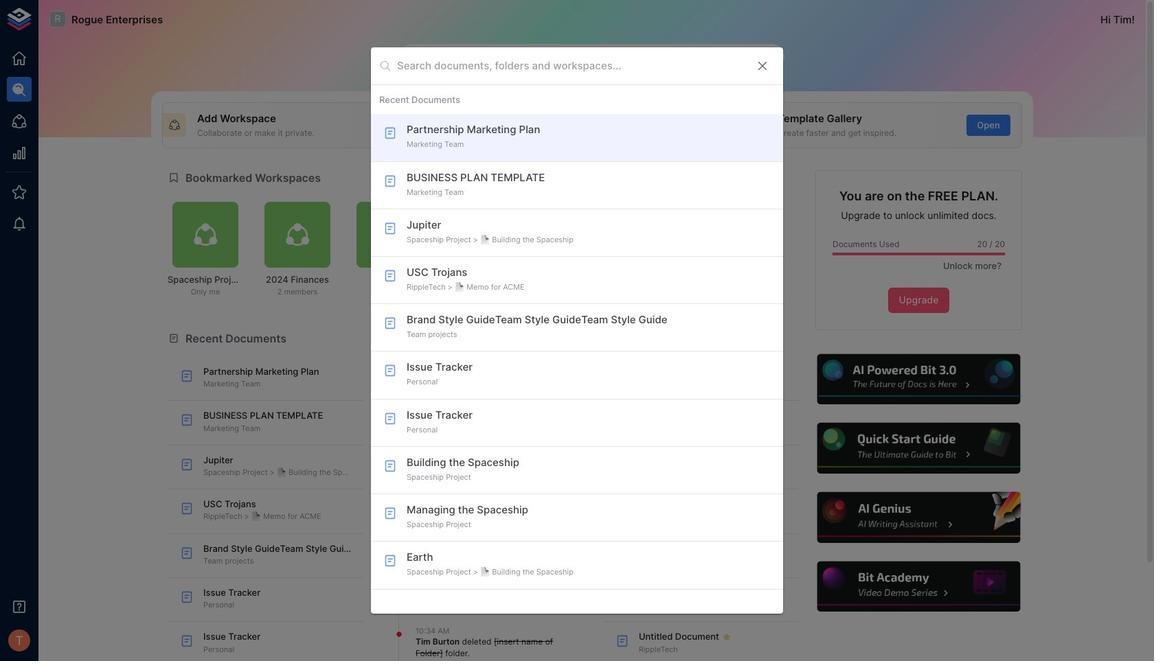 Task type: locate. For each thing, give the bounding box(es) containing it.
Search documents, folders and workspaces... text field
[[397, 55, 745, 76]]

2 help image from the top
[[816, 422, 1023, 476]]

4 help image from the top
[[816, 560, 1023, 615]]

help image
[[816, 352, 1023, 407], [816, 422, 1023, 476], [816, 491, 1023, 545], [816, 560, 1023, 615]]

dialog
[[371, 47, 783, 615]]

1 help image from the top
[[816, 352, 1023, 407]]



Task type: describe. For each thing, give the bounding box(es) containing it.
3 help image from the top
[[816, 491, 1023, 545]]



